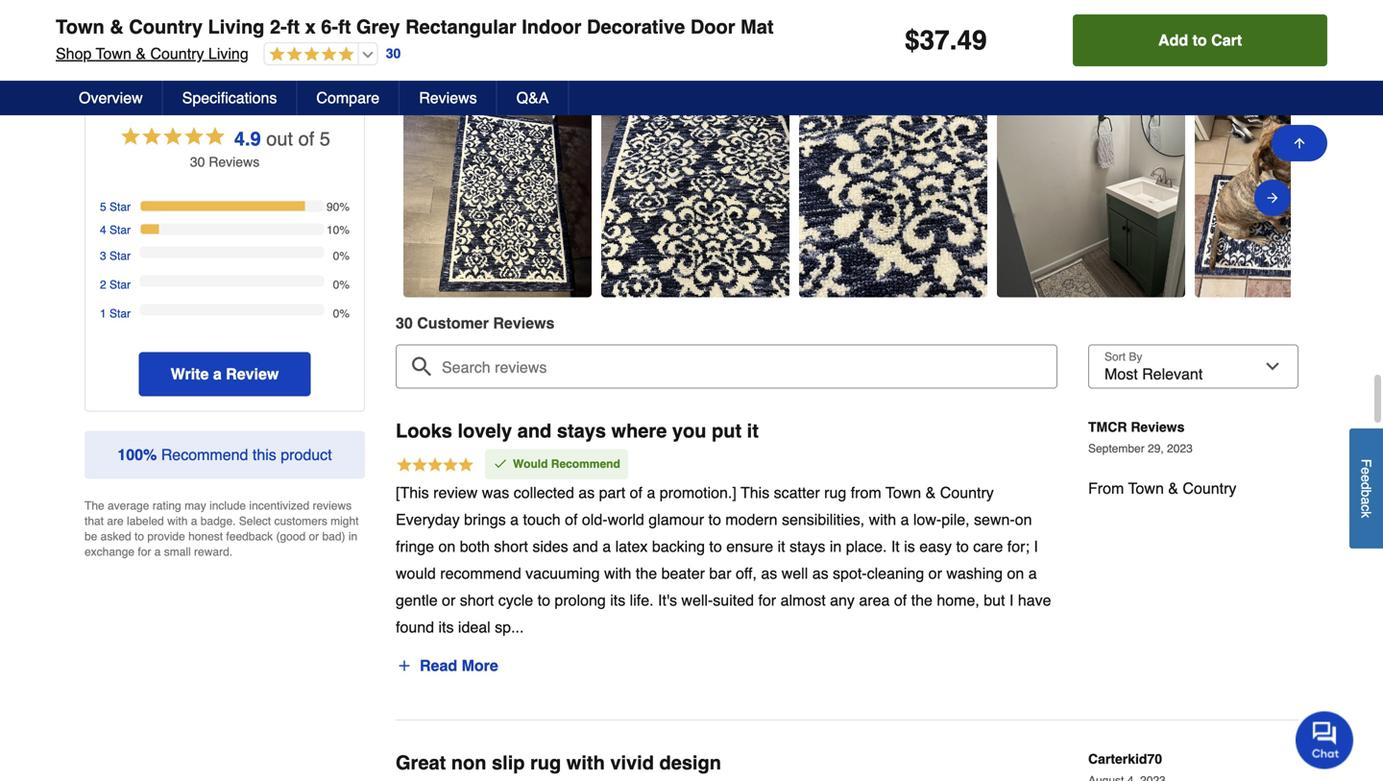Task type: describe. For each thing, give the bounding box(es) containing it.
0 vertical spatial i
[[1034, 537, 1038, 555]]

3
[[100, 249, 106, 263]]

for inside the average rating may include incentivized reviews that are labeled with a badge. select customers might be asked to provide honest feedback (good or bad) in exchange for a small reward.
[[138, 545, 151, 558]]

both
[[460, 537, 490, 555]]

& up shop town & country living
[[110, 16, 124, 38]]

compare
[[316, 89, 380, 107]]

1 vertical spatial 4.9 stars image
[[119, 124, 227, 152]]

1 living from the top
[[208, 16, 265, 38]]

[this
[[396, 484, 429, 501]]

2 vertical spatial on
[[1007, 564, 1024, 582]]

.
[[950, 25, 957, 56]]

for;
[[1008, 537, 1030, 555]]

that
[[85, 514, 104, 528]]

bar
[[709, 564, 732, 582]]

2 horizontal spatial as
[[812, 564, 829, 582]]

grey
[[356, 16, 400, 38]]

d
[[1359, 482, 1374, 490]]

be
[[85, 530, 97, 543]]

a close-up look of the colors image image
[[799, 193, 988, 213]]

k
[[1359, 511, 1374, 518]]

the
[[85, 499, 104, 512]]

glamour
[[649, 511, 704, 528]]

f e e d b a c k
[[1359, 459, 1374, 518]]

or inside the average rating may include incentivized reviews that are labeled with a badge. select customers might be asked to provide honest feedback (good or bad) in exchange for a small reward.
[[309, 530, 319, 543]]

of inside 4.9 out of 5 30 review s
[[298, 128, 314, 150]]

with left vivid
[[567, 752, 605, 774]]

country up specifications
[[150, 45, 204, 62]]

reviews
[[313, 499, 352, 512]]

vivid
[[610, 752, 654, 774]]

from
[[851, 484, 882, 501]]

product
[[281, 446, 332, 463]]

country inside [this review was collected as part of a promotion.] this scatter rug from town & country everyday brings a touch of old-world glamour to modern sensibilities, with a low-pile, sewn-on fringe on both short sides and a latex backing to ensure it stays in place. it is easy to care for; i would recommend vacuuming with the beater bar off, as well as spot-cleaning or washing on a gentle or short cycle to prolong its life. it's well-suited for almost any area of the home, but i have found its ideal sp...
[[940, 484, 994, 501]]

may
[[185, 499, 206, 512]]

a inside f e e d b a c k button
[[1359, 497, 1374, 504]]

0 horizontal spatial 5
[[100, 200, 106, 214]]

washing
[[947, 564, 1003, 582]]

star for 4 star
[[110, 223, 131, 237]]

f
[[1359, 459, 1374, 467]]

this
[[253, 446, 276, 463]]

49
[[957, 25, 987, 56]]

from
[[1088, 479, 1124, 497]]

world
[[608, 511, 644, 528]]

ensure
[[727, 537, 774, 555]]

arrow up image
[[1292, 135, 1308, 151]]

0% for 3 star
[[333, 249, 350, 263]]

30 for 30 customer review s
[[396, 314, 413, 332]]

1 star
[[100, 307, 131, 320]]

vacuuming
[[526, 564, 600, 582]]

[this review was collected as part of a promotion.] this scatter rug from town & country everyday brings a touch of old-world glamour to modern sensibilities, with a low-pile, sewn-on fringe on both short sides and a latex backing to ensure it stays in place. it is easy to care for; i would recommend vacuuming with the beater bar off, as well as spot-cleaning or washing on a gentle or short cycle to prolong its life. it's well-suited for almost any area of the home, but i have found its ideal sp...
[[396, 484, 1052, 636]]

sensibilities,
[[782, 511, 865, 528]]

1
[[100, 307, 106, 320]]

2-
[[270, 16, 287, 38]]

arrow right image
[[1265, 186, 1281, 210]]

a left low- at the right
[[901, 511, 909, 528]]

(good
[[276, 530, 306, 543]]

write a review button
[[139, 352, 311, 396]]

specifications button
[[163, 81, 297, 115]]

cart
[[1212, 31, 1242, 49]]

30 inside 4.9 out of 5 30 review s
[[190, 154, 205, 169]]

2 living from the top
[[208, 45, 249, 62]]

beater
[[662, 564, 705, 582]]

gentle
[[396, 591, 438, 609]]

shop
[[56, 45, 92, 62]]

collected
[[514, 484, 574, 501]]

2 ft from the left
[[338, 16, 351, 38]]

town up shop
[[56, 16, 104, 38]]

bad)
[[322, 530, 345, 543]]

suited
[[713, 591, 754, 609]]

1 horizontal spatial reviews
[[419, 89, 477, 107]]

chevron up image
[[1293, 49, 1312, 68]]

2
[[100, 278, 106, 291]]

well-
[[682, 591, 713, 609]]

country down 2023
[[1183, 479, 1237, 497]]

reviews inside tmcr reviews september 29, 2023
[[1131, 419, 1185, 435]]

town right 'from'
[[1128, 479, 1164, 497]]

modern
[[726, 511, 778, 528]]

30 for 30
[[386, 46, 401, 61]]

area
[[859, 591, 890, 609]]

sewn-
[[974, 511, 1015, 528]]

1 horizontal spatial 4.9 stars image
[[265, 46, 354, 64]]

compare button
[[297, 81, 400, 115]]

town & country living 2-ft x 6-ft grey rectangular indoor decorative door mat
[[56, 16, 774, 38]]

customers
[[274, 514, 327, 528]]

with inside the average rating may include incentivized reviews that are labeled with a badge. select customers might be asked to provide honest feedback (good or bad) in exchange for a small reward.
[[167, 514, 188, 528]]

september
[[1088, 442, 1145, 455]]

average
[[108, 499, 149, 512]]

tmcr reviews september 29, 2023
[[1088, 419, 1193, 455]]

b
[[1359, 490, 1374, 497]]

& up overview button
[[136, 45, 146, 62]]

1 horizontal spatial the
[[911, 591, 933, 609]]

0 vertical spatial reviews
[[71, 45, 163, 72]]

great non slip rug with vivid design
[[396, 752, 721, 774]]

a down may
[[191, 514, 197, 528]]

0 vertical spatial it
[[747, 420, 759, 442]]

well
[[782, 564, 808, 582]]

0 vertical spatial on
[[1015, 511, 1032, 528]]

star for 1 star
[[110, 307, 131, 320]]

plus image
[[397, 658, 412, 673]]

1 horizontal spatial as
[[761, 564, 777, 582]]

for inside [this review was collected as part of a promotion.] this scatter rug from town & country everyday brings a touch of old-world glamour to modern sensibilities, with a low-pile, sewn-on fringe on both short sides and a latex backing to ensure it stays in place. it is easy to care for; i would recommend vacuuming with the beater bar off, as well as spot-cleaning or washing on a gentle or short cycle to prolong its life. it's well-suited for almost any area of the home, but i have found its ideal sp...
[[758, 591, 776, 609]]

rating
[[152, 499, 181, 512]]

review inside 4.9 out of 5 30 review s
[[209, 154, 253, 169]]

would
[[396, 564, 436, 582]]

2023
[[1167, 442, 1193, 455]]

a up glamour
[[647, 484, 656, 501]]

37
[[920, 25, 950, 56]]

found
[[396, 618, 434, 636]]

a left touch
[[510, 511, 519, 528]]

from town & country
[[1088, 479, 1237, 497]]

with up the it
[[869, 511, 896, 528]]

0% for 2 star
[[333, 278, 350, 291]]

incentivized
[[249, 499, 309, 512]]

6-
[[321, 16, 338, 38]]

might
[[331, 514, 359, 528]]

1 vertical spatial on
[[439, 537, 456, 555]]

1 vertical spatial or
[[929, 564, 942, 582]]

latex
[[615, 537, 648, 555]]

prolong
[[555, 591, 606, 609]]

1 vertical spatial rug
[[530, 752, 561, 774]]

1 vertical spatial its
[[439, 618, 454, 636]]

add to cart button
[[1073, 14, 1328, 66]]

2 e from the top
[[1359, 475, 1374, 482]]

0 horizontal spatial the
[[636, 564, 657, 582]]



Task type: vqa. For each thing, say whether or not it's contained in the screenshot.
leftmost its
yes



Task type: locate. For each thing, give the bounding box(es) containing it.
review right customer
[[493, 314, 546, 332]]

in
[[349, 530, 358, 543], [830, 537, 842, 555]]

star right 4
[[110, 223, 131, 237]]

cleaning
[[867, 564, 924, 582]]

4
[[100, 223, 106, 237]]

4.9
[[234, 128, 261, 150]]

place.
[[846, 537, 887, 555]]

1 0% from the top
[[333, 249, 350, 263]]

& inside [this review was collected as part of a promotion.] this scatter rug from town & country everyday brings a touch of old-world glamour to modern sensibilities, with a low-pile, sewn-on fringe on both short sides and a latex backing to ensure it stays in place. it is easy to care for; i would recommend vacuuming with the beater bar off, as well as spot-cleaning or washing on a gentle or short cycle to prolong its life. it's well-suited for almost any area of the home, but i have found its ideal sp...
[[926, 484, 936, 501]]

2 star
[[100, 278, 131, 291]]

2 vertical spatial reviews
[[1131, 419, 1185, 435]]

a up k
[[1359, 497, 1374, 504]]

indoor
[[522, 16, 582, 38]]

review right write
[[226, 365, 279, 383]]

2 star from the top
[[110, 223, 131, 237]]

on left both at bottom left
[[439, 537, 456, 555]]

recommend down looks lovely and stays where you put it
[[551, 457, 620, 471]]

home,
[[937, 591, 980, 609]]

1 horizontal spatial its
[[610, 591, 626, 609]]

2 vertical spatial or
[[442, 591, 456, 609]]

read
[[420, 657, 457, 674]]

review for write a review
[[226, 365, 279, 383]]

&
[[110, 16, 124, 38], [136, 45, 146, 62], [1169, 479, 1179, 497], [926, 484, 936, 501]]

stays up well
[[790, 537, 826, 555]]

to inside button
[[1193, 31, 1207, 49]]

star right 3
[[110, 249, 131, 263]]

on
[[1015, 511, 1032, 528], [439, 537, 456, 555], [1007, 564, 1024, 582]]

0 vertical spatial or
[[309, 530, 319, 543]]

this
[[741, 484, 770, 501]]

0 horizontal spatial it
[[747, 420, 759, 442]]

5
[[320, 128, 330, 150], [100, 200, 106, 214]]

are
[[107, 514, 124, 528]]

on down for;
[[1007, 564, 1024, 582]]

or left the bad)
[[309, 530, 319, 543]]

0 vertical spatial short
[[494, 537, 528, 555]]

it right put on the bottom
[[747, 420, 759, 442]]

0 horizontal spatial for
[[138, 545, 151, 558]]

reward.
[[194, 545, 233, 558]]

it up well
[[778, 537, 785, 555]]

a view of the rug placed in front of a high traffic area . image image
[[404, 193, 592, 213]]

old-
[[582, 511, 608, 528]]

1 star from the top
[[110, 200, 131, 214]]

stays
[[557, 420, 606, 442], [790, 537, 826, 555]]

ideal
[[458, 618, 491, 636]]

stays up would recommend
[[557, 420, 606, 442]]

it
[[747, 420, 759, 442], [778, 537, 785, 555]]

4 star from the top
[[110, 278, 131, 291]]

country up pile,
[[940, 484, 994, 501]]

have
[[1018, 591, 1052, 609]]

its left the ideal
[[439, 618, 454, 636]]

ft
[[287, 16, 300, 38], [338, 16, 351, 38]]

100 % recommend this product
[[118, 446, 332, 463]]

0 vertical spatial and
[[518, 420, 552, 442]]

q&a button
[[497, 81, 569, 115]]

1 horizontal spatial for
[[758, 591, 776, 609]]

of
[[298, 128, 314, 150], [630, 484, 643, 501], [565, 511, 578, 528], [894, 591, 907, 609]]

0 horizontal spatial i
[[1010, 591, 1014, 609]]

0 vertical spatial for
[[138, 545, 151, 558]]

5 star from the top
[[110, 307, 131, 320]]

4.9 stars image down x
[[265, 46, 354, 64]]

in inside [this review was collected as part of a promotion.] this scatter rug from town & country everyday brings a touch of old-world glamour to modern sensibilities, with a low-pile, sewn-on fringe on both short sides and a latex backing to ensure it stays in place. it is easy to care for; i would recommend vacuuming with the beater bar off, as well as spot-cleaning or washing on a gentle or short cycle to prolong its life. it's well-suited for almost any area of the home, but i have found its ideal sp...
[[830, 537, 842, 555]]

reviews up the overview
[[71, 45, 163, 72]]

0 horizontal spatial recommend
[[161, 446, 248, 463]]

0 vertical spatial rug
[[824, 484, 847, 501]]

Search reviews text field
[[404, 344, 1050, 377]]

town inside [this review was collected as part of a promotion.] this scatter rug from town & country everyday brings a touch of old-world glamour to modern sensibilities, with a low-pile, sewn-on fringe on both short sides and a latex backing to ensure it stays in place. it is easy to care for; i would recommend vacuuming with the beater bar off, as well as spot-cleaning or washing on a gentle or short cycle to prolong its life. it's well-suited for almost any area of the home, but i have found its ideal sp...
[[886, 484, 922, 501]]

0 vertical spatial 4.9 stars image
[[265, 46, 354, 64]]

1 horizontal spatial ft
[[338, 16, 351, 38]]

living
[[208, 16, 265, 38], [208, 45, 249, 62]]

1 horizontal spatial i
[[1034, 537, 1038, 555]]

uploaded image image
[[1195, 193, 1383, 213]]

2 vertical spatial 0%
[[333, 307, 350, 320]]

30 down "grey"
[[386, 46, 401, 61]]

0% for 1 star
[[333, 307, 350, 320]]

2 vertical spatial 30
[[396, 314, 413, 332]]

to right cycle
[[538, 591, 550, 609]]

rug up sensibilities,
[[824, 484, 847, 501]]

as right well
[[812, 564, 829, 582]]

1 vertical spatial the
[[911, 591, 933, 609]]

slip
[[492, 752, 525, 774]]

review for 30 customer review s
[[493, 314, 546, 332]]

overview button
[[60, 81, 163, 115]]

1 vertical spatial 30
[[190, 154, 205, 169]]

short right both at bottom left
[[494, 537, 528, 555]]

and inside [this review was collected as part of a promotion.] this scatter rug from town & country everyday brings a touch of old-world glamour to modern sensibilities, with a low-pile, sewn-on fringe on both short sides and a latex backing to ensure it stays in place. it is easy to care for; i would recommend vacuuming with the beater bar off, as well as spot-cleaning or washing on a gentle or short cycle to prolong its life. it's well-suited for almost any area of the home, but i have found its ideal sp...
[[573, 537, 598, 555]]

0 vertical spatial living
[[208, 16, 265, 38]]

the left home,
[[911, 591, 933, 609]]

its left the life.
[[610, 591, 626, 609]]

2 vertical spatial review
[[226, 365, 279, 383]]

sp...
[[495, 618, 524, 636]]

1 vertical spatial stays
[[790, 537, 826, 555]]

30 left customer
[[396, 314, 413, 332]]

to
[[1193, 31, 1207, 49], [709, 511, 721, 528], [135, 530, 144, 543], [709, 537, 722, 555], [956, 537, 969, 555], [538, 591, 550, 609]]

star up 4 star
[[110, 200, 131, 214]]

i right for;
[[1034, 537, 1038, 555]]

e up "d"
[[1359, 467, 1374, 475]]

write a review
[[171, 365, 279, 383]]

for down provide
[[138, 545, 151, 558]]

or down easy on the right bottom of page
[[929, 564, 942, 582]]

a up have
[[1029, 564, 1037, 582]]

with down rating
[[167, 514, 188, 528]]

x
[[305, 16, 316, 38]]

as
[[579, 484, 595, 501], [761, 564, 777, 582], [812, 564, 829, 582]]

0 horizontal spatial ft
[[287, 16, 300, 38]]

tmcr
[[1088, 419, 1127, 435]]

& down 2023
[[1169, 479, 1179, 497]]

0 vertical spatial s
[[253, 154, 260, 169]]

0 horizontal spatial and
[[518, 420, 552, 442]]

recommend up may
[[161, 446, 248, 463]]

100
[[118, 446, 143, 463]]

short
[[494, 537, 528, 555], [460, 591, 494, 609]]

4 star
[[100, 223, 131, 237]]

of right part
[[630, 484, 643, 501]]

read more
[[420, 657, 498, 674]]

of right 'out'
[[298, 128, 314, 150]]

0 vertical spatial review
[[209, 154, 253, 169]]

2 horizontal spatial or
[[929, 564, 942, 582]]

ft left "grey"
[[338, 16, 351, 38]]

0 horizontal spatial 4.9 stars image
[[119, 124, 227, 152]]

carterkid70
[[1088, 751, 1163, 767]]

as left part
[[579, 484, 595, 501]]

on up for;
[[1015, 511, 1032, 528]]

1 vertical spatial it
[[778, 537, 785, 555]]

1 vertical spatial s
[[546, 314, 555, 332]]

star for 5 star
[[110, 200, 131, 214]]

star right 2
[[110, 278, 131, 291]]

short up the ideal
[[460, 591, 494, 609]]

in down sensibilities,
[[830, 537, 842, 555]]

1 horizontal spatial and
[[573, 537, 598, 555]]

would recommend
[[513, 457, 620, 471]]

and up would
[[518, 420, 552, 442]]

and
[[518, 420, 552, 442], [573, 537, 598, 555]]

4.9 stars image
[[265, 46, 354, 64], [119, 124, 227, 152]]

looks lovely and stays where you put it
[[396, 420, 759, 442]]

3 0% from the top
[[333, 307, 350, 320]]

1 horizontal spatial recommend
[[551, 457, 620, 471]]

for right suited
[[758, 591, 776, 609]]

3 star from the top
[[110, 249, 131, 263]]

star for 3 star
[[110, 249, 131, 263]]

design
[[660, 752, 721, 774]]

0 horizontal spatial s
[[253, 154, 260, 169]]

1 horizontal spatial or
[[442, 591, 456, 609]]

recommend
[[161, 446, 248, 463], [551, 457, 620, 471]]

1 horizontal spatial it
[[778, 537, 785, 555]]

1 vertical spatial living
[[208, 45, 249, 62]]

customer
[[417, 314, 489, 332]]

exchange
[[85, 545, 135, 558]]

1 horizontal spatial s
[[546, 314, 555, 332]]

decorative
[[587, 16, 685, 38]]

reviews down rectangular at the top of the page
[[419, 89, 477, 107]]

a right write
[[213, 365, 222, 383]]

of left old-
[[565, 511, 578, 528]]

off,
[[736, 564, 757, 582]]

0 horizontal spatial its
[[439, 618, 454, 636]]

1 horizontal spatial 5
[[320, 128, 330, 150]]

0 horizontal spatial rug
[[530, 752, 561, 774]]

lovely
[[458, 420, 512, 442]]

to right add
[[1193, 31, 1207, 49]]

chat invite button image
[[1296, 710, 1355, 769]]

5 up 4
[[100, 200, 106, 214]]

1 horizontal spatial stays
[[790, 537, 826, 555]]

1 e from the top
[[1359, 467, 1374, 475]]

perfection image image
[[997, 193, 1186, 213]]

5 right 'out'
[[320, 128, 330, 150]]

0 vertical spatial 0%
[[333, 249, 350, 263]]

4.9 stars image down specifications
[[119, 124, 227, 152]]

2 horizontal spatial reviews
[[1131, 419, 1185, 435]]

out
[[266, 128, 293, 150]]

1 vertical spatial and
[[573, 537, 598, 555]]

and down old-
[[573, 537, 598, 555]]

great
[[396, 752, 446, 774]]

you
[[672, 420, 707, 442]]

0 vertical spatial its
[[610, 591, 626, 609]]

review
[[433, 484, 478, 501]]

shop town & country living
[[56, 45, 249, 62]]

labeled
[[127, 514, 164, 528]]

1 vertical spatial 5
[[100, 200, 106, 214]]

non
[[451, 752, 487, 774]]

beautiful design of rug image image
[[601, 193, 790, 213]]

review inside write a review button
[[226, 365, 279, 383]]

1 horizontal spatial rug
[[824, 484, 847, 501]]

0 horizontal spatial stays
[[557, 420, 606, 442]]

to left the care
[[956, 537, 969, 555]]

rug inside [this review was collected as part of a promotion.] this scatter rug from town & country everyday brings a touch of old-world glamour to modern sensibilities, with a low-pile, sewn-on fringe on both short sides and a latex backing to ensure it stays in place. it is easy to care for; i would recommend vacuuming with the beater bar off, as well as spot-cleaning or washing on a gentle or short cycle to prolong its life. it's well-suited for almost any area of the home, but i have found its ideal sp...
[[824, 484, 847, 501]]

5 stars image
[[396, 456, 475, 476]]

a left latex
[[603, 537, 611, 555]]

1 vertical spatial reviews
[[419, 89, 477, 107]]

a down provide
[[154, 545, 161, 558]]

0 horizontal spatial in
[[349, 530, 358, 543]]

$ 37 . 49
[[905, 25, 987, 56]]

2 0% from the top
[[333, 278, 350, 291]]

town up low- at the right
[[886, 484, 922, 501]]

badge.
[[201, 514, 236, 528]]

reviews up 29,
[[1131, 419, 1185, 435]]

in inside the average rating may include incentivized reviews that are labeled with a badge. select customers might be asked to provide honest feedback (good or bad) in exchange for a small reward.
[[349, 530, 358, 543]]

star right 1
[[110, 307, 131, 320]]

e up b at the right of page
[[1359, 475, 1374, 482]]

1 ft from the left
[[287, 16, 300, 38]]

door
[[691, 16, 735, 38]]

asked
[[101, 530, 131, 543]]

checkmark image
[[493, 456, 508, 471]]

1 vertical spatial for
[[758, 591, 776, 609]]

0 horizontal spatial or
[[309, 530, 319, 543]]

to inside the average rating may include incentivized reviews that are labeled with a badge. select customers might be asked to provide honest feedback (good or bad) in exchange for a small reward.
[[135, 530, 144, 543]]

5 inside 4.9 out of 5 30 review s
[[320, 128, 330, 150]]

30 down specifications
[[190, 154, 205, 169]]

$
[[905, 25, 920, 56]]

i right but on the right bottom
[[1010, 591, 1014, 609]]

1 horizontal spatial in
[[830, 537, 842, 555]]

0 vertical spatial 5
[[320, 128, 330, 150]]

ft left x
[[287, 16, 300, 38]]

1 vertical spatial 0%
[[333, 278, 350, 291]]

5 star
[[100, 200, 131, 214]]

town right shop
[[96, 45, 132, 62]]

country up shop town & country living
[[129, 16, 203, 38]]

living left 2- at left top
[[208, 16, 265, 38]]

it
[[891, 537, 900, 555]]

but
[[984, 591, 1005, 609]]

was
[[482, 484, 509, 501]]

easy
[[920, 537, 952, 555]]

provide
[[147, 530, 185, 543]]

the up the life.
[[636, 564, 657, 582]]

living up specifications
[[208, 45, 249, 62]]

or
[[309, 530, 319, 543], [929, 564, 942, 582], [442, 591, 456, 609]]

as right off,
[[761, 564, 777, 582]]

0 vertical spatial the
[[636, 564, 657, 582]]

write
[[171, 365, 209, 383]]

put
[[712, 420, 742, 442]]

review down the 4.9
[[209, 154, 253, 169]]

scatter
[[774, 484, 820, 501]]

of right area
[[894, 591, 907, 609]]

with down latex
[[604, 564, 632, 582]]

stays inside [this review was collected as part of a promotion.] this scatter rug from town & country everyday brings a touch of old-world glamour to modern sensibilities, with a low-pile, sewn-on fringe on both short sides and a latex backing to ensure it stays in place. it is easy to care for; i would recommend vacuuming with the beater bar off, as well as spot-cleaning or washing on a gentle or short cycle to prolong its life. it's well-suited for almost any area of the home, but i have found its ideal sp...
[[790, 537, 826, 555]]

in down might
[[349, 530, 358, 543]]

to down labeled
[[135, 530, 144, 543]]

a inside write a review button
[[213, 365, 222, 383]]

read more button
[[396, 650, 499, 681]]

fringe
[[396, 537, 434, 555]]

to down promotion.]
[[709, 511, 721, 528]]

for
[[138, 545, 151, 558], [758, 591, 776, 609]]

rug right slip
[[530, 752, 561, 774]]

0 horizontal spatial reviews
[[71, 45, 163, 72]]

star for 2 star
[[110, 278, 131, 291]]

4.9 out of 5 30 review s
[[190, 128, 330, 169]]

10%
[[327, 223, 350, 237]]

small
[[164, 545, 191, 558]]

it inside [this review was collected as part of a promotion.] this scatter rug from town & country everyday brings a touch of old-world glamour to modern sensibilities, with a low-pile, sewn-on fringe on both short sides and a latex backing to ensure it stays in place. it is easy to care for; i would recommend vacuuming with the beater bar off, as well as spot-cleaning or washing on a gentle or short cycle to prolong its life. it's well-suited for almost any area of the home, but i have found its ideal sp...
[[778, 537, 785, 555]]

or right gentle
[[442, 591, 456, 609]]

1 vertical spatial short
[[460, 591, 494, 609]]

0 horizontal spatial as
[[579, 484, 595, 501]]

sides
[[533, 537, 568, 555]]

0 vertical spatial stays
[[557, 420, 606, 442]]

1 vertical spatial i
[[1010, 591, 1014, 609]]

3 star
[[100, 249, 131, 263]]

overview
[[79, 89, 143, 107]]

& up low- at the right
[[926, 484, 936, 501]]

0 vertical spatial 30
[[386, 46, 401, 61]]

to up bar
[[709, 537, 722, 555]]

s inside 4.9 out of 5 30 review s
[[253, 154, 260, 169]]

1 vertical spatial review
[[493, 314, 546, 332]]

s
[[253, 154, 260, 169], [546, 314, 555, 332]]



